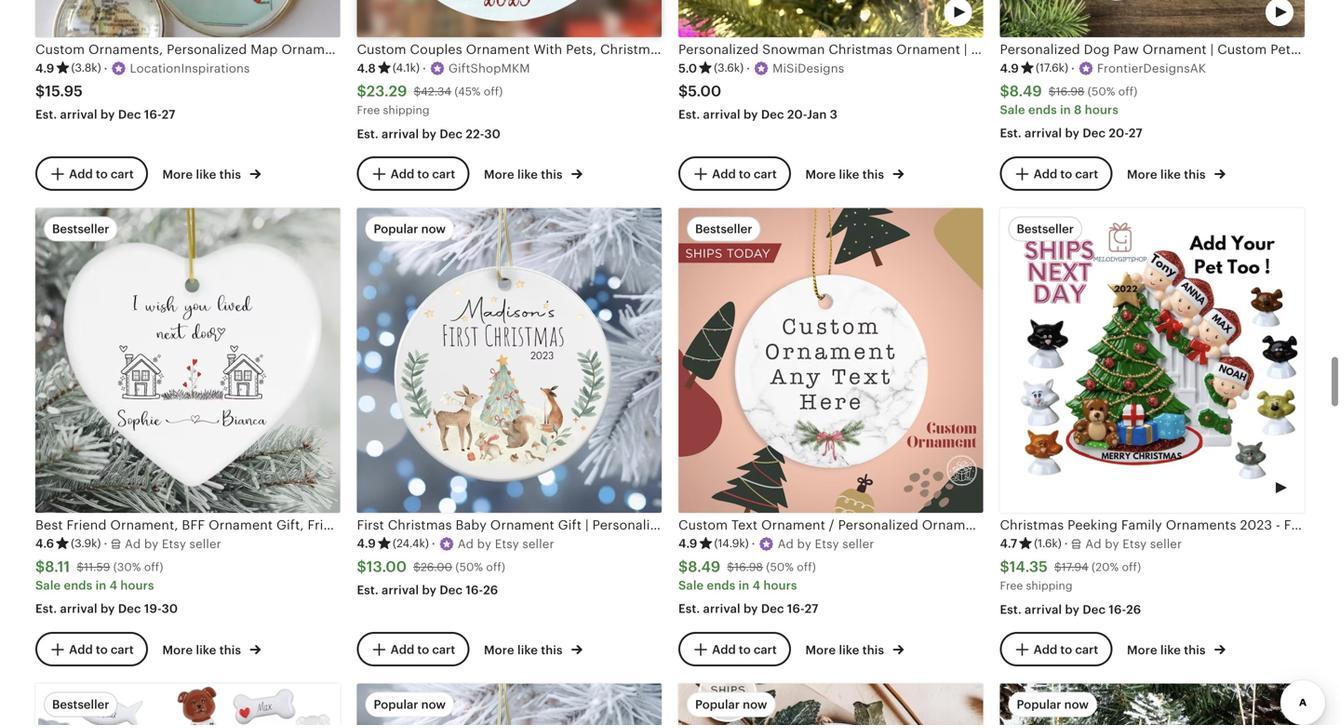 Task type: vqa. For each thing, say whether or not it's contained in the screenshot.
Ruby
no



Task type: locate. For each thing, give the bounding box(es) containing it.
2 vertical spatial 27
[[805, 602, 819, 616]]

jan
[[807, 108, 827, 122]]

est. arrival by dec 16-26
[[357, 583, 498, 597], [1000, 603, 1141, 617]]

shipping for 14.35
[[1026, 579, 1073, 592]]

· for (3.9k)
[[104, 537, 107, 551]]

sale
[[1000, 103, 1026, 117], [35, 578, 61, 592], [679, 578, 704, 592]]

family of three christmas ornament - family of 3 - family ornament - personalized baby's first christmas ornament, first christmas ornament image
[[679, 683, 983, 725]]

(50% for personalized
[[1088, 85, 1116, 98]]

add to cart button for (3.9k)
[[35, 632, 148, 667]]

add to cart button
[[35, 156, 148, 191], [357, 156, 469, 191], [679, 156, 791, 191], [1000, 156, 1113, 191], [35, 632, 148, 667], [357, 632, 469, 667], [679, 632, 791, 667], [1000, 632, 1113, 667]]

0 horizontal spatial 30
[[162, 602, 178, 616]]

by inside $ 8.11 $ 11.59 (30% off) sale ends in 4 hours est. arrival by dec 19-30
[[101, 602, 115, 616]]

ends inside $ 8.11 $ 11.59 (30% off) sale ends in 4 hours est. arrival by dec 19-30
[[64, 578, 92, 592]]

0 horizontal spatial personalized
[[838, 517, 919, 532]]

arrival down 5.00
[[703, 108, 741, 122]]

16.98 down (14.9k)
[[734, 561, 763, 573]]

more like this link for (3.8k)
[[162, 164, 261, 183]]

add down $ 8.49 $ 16.98 (50% off) sale ends in 8 hours est. arrival by dec 20-27
[[1034, 167, 1058, 181]]

hours inside $ 8.49 $ 16.98 (50% off) sale ends in 8 hours est. arrival by dec 20-27
[[1085, 103, 1119, 117]]

1 first christmas baby ornament gift | personalized woodland creatures 3 inch ceramic christmas ornament | holiday keepsake ornament | family image from the top
[[357, 208, 662, 513]]

ends for personalized
[[1029, 103, 1057, 117]]

free
[[357, 104, 380, 116], [1000, 579, 1023, 592]]

to down $ 8.49 $ 16.98 (50% off) sale ends in 4 hours est. arrival by dec 16-27
[[739, 643, 751, 657]]

by down (14.9k)
[[744, 602, 758, 616]]

arrival down 15.95
[[60, 108, 97, 122]]

16-
[[144, 108, 162, 122], [466, 583, 483, 597], [787, 602, 805, 616], [1109, 603, 1126, 617]]

in down 11.59
[[95, 578, 106, 592]]

dec inside $ 8.49 $ 16.98 (50% off) sale ends in 8 hours est. arrival by dec 20-27
[[1083, 126, 1106, 140]]

0 horizontal spatial 16.98
[[734, 561, 763, 573]]

16.98 inside $ 8.49 $ 16.98 (50% off) sale ends in 8 hours est. arrival by dec 20-27
[[1056, 85, 1085, 98]]

27 inside $ 8.49 $ 16.98 (50% off) sale ends in 8 hours est. arrival by dec 20-27
[[1129, 126, 1143, 140]]

add to cart for (24.4k)
[[391, 643, 455, 657]]

cart for (4.1k)
[[432, 167, 455, 181]]

more like this link for (3.6k)
[[806, 164, 904, 183]]

add to cart
[[69, 167, 134, 181], [391, 167, 455, 181], [712, 167, 777, 181], [1034, 167, 1099, 181], [69, 643, 134, 657], [391, 643, 455, 657], [712, 643, 777, 657], [1034, 643, 1099, 657]]

20-
[[787, 108, 807, 122], [1109, 126, 1129, 140]]

add down est. arrival by dec 22-30
[[391, 167, 414, 181]]

ends inside $ 8.49 $ 16.98 (50% off) sale ends in 8 hours est. arrival by dec 20-27
[[1029, 103, 1057, 117]]

1 vertical spatial shipping
[[1026, 579, 1073, 592]]

more like this for (3.8k)
[[162, 168, 244, 182]]

2 horizontal spatial 27
[[1129, 126, 1143, 140]]

2 horizontal spatial (50%
[[1088, 85, 1116, 98]]

more for (14.9k)
[[806, 643, 836, 657]]

4.9
[[35, 61, 54, 75], [1000, 61, 1019, 75], [357, 537, 376, 551], [679, 537, 698, 551]]

christm
[[1295, 42, 1340, 57]]

product video element for sale ends in 8 hours
[[1000, 0, 1305, 37]]

4 down (30%
[[110, 578, 117, 592]]

add for (3.9k)
[[69, 643, 93, 657]]

2 horizontal spatial sale
[[1000, 103, 1026, 117]]

(20%
[[1092, 561, 1119, 573]]

cart for (1.6k)
[[1075, 643, 1099, 657]]

0 vertical spatial personalized
[[1000, 42, 1081, 57]]

2 horizontal spatial in
[[1060, 103, 1071, 117]]

1 horizontal spatial free
[[1000, 579, 1023, 592]]

more like this for (17.6k)
[[1127, 168, 1209, 182]]

add to cart down $ 8.49 $ 16.98 (50% off) sale ends in 4 hours est. arrival by dec 16-27
[[712, 643, 777, 657]]

hours
[[1085, 103, 1119, 117], [120, 578, 154, 592], [764, 578, 797, 592]]

14.35
[[1010, 558, 1048, 575]]

to
[[96, 167, 108, 181], [417, 167, 429, 181], [739, 167, 751, 181], [1061, 167, 1073, 181], [96, 643, 108, 657], [417, 643, 429, 657], [739, 643, 751, 657], [1061, 643, 1073, 657]]

like for (17.6k)
[[1161, 168, 1181, 182]]

add down '$ 5.00 est. arrival by dec 20-jan 3'
[[712, 167, 736, 181]]

add
[[69, 167, 93, 181], [391, 167, 414, 181], [712, 167, 736, 181], [1034, 167, 1058, 181], [69, 643, 93, 657], [391, 643, 414, 657], [712, 643, 736, 657], [1034, 643, 1058, 657]]

0 horizontal spatial hours
[[120, 578, 154, 592]]

27 inside $ 8.49 $ 16.98 (50% off) sale ends in 4 hours est. arrival by dec 16-27
[[805, 602, 819, 616]]

8.49 down (17.6k) in the top of the page
[[1010, 83, 1042, 100]]

text
[[732, 517, 758, 532]]

to down est. arrival by dec 22-30
[[417, 167, 429, 181]]

cart down $ 8.49 $ 16.98 (50% off) sale ends in 8 hours est. arrival by dec 20-27
[[1075, 167, 1099, 181]]

4 inside $ 8.11 $ 11.59 (30% off) sale ends in 4 hours est. arrival by dec 19-30
[[110, 578, 117, 592]]

add for (3.8k)
[[69, 167, 93, 181]]

add to cart down the $ 13.00 $ 26.00 (50% off)
[[391, 643, 455, 657]]

cart
[[111, 167, 134, 181], [432, 167, 455, 181], [754, 167, 777, 181], [1075, 167, 1099, 181], [111, 643, 134, 657], [432, 643, 455, 657], [754, 643, 777, 657], [1075, 643, 1099, 657]]

add to cart button down the $ 13.00 $ 26.00 (50% off)
[[357, 632, 469, 667]]

in for custom
[[739, 578, 750, 592]]

ends down 11.59
[[64, 578, 92, 592]]

add to cart down $ 15.95 est. arrival by dec 16-27
[[69, 167, 134, 181]]

personalized snowman christmas ornament | baby's first christmas | holiday bauble | christmas gift | laser cut wood ornament image
[[679, 0, 983, 37]]

off) inside $ 8.49 $ 16.98 (50% off) sale ends in 4 hours est. arrival by dec 16-27
[[797, 561, 816, 573]]

22-
[[466, 127, 484, 141]]

0 horizontal spatial shipping
[[383, 104, 430, 116]]

more like this for (4.1k)
[[484, 168, 566, 182]]

1 horizontal spatial personalized
[[1000, 42, 1081, 57]]

$ inside the $ 13.00 $ 26.00 (50% off)
[[413, 561, 421, 573]]

0 horizontal spatial ornaments
[[922, 517, 993, 532]]

16.98
[[1056, 85, 1085, 98], [734, 561, 763, 573]]

custom up (14.9k)
[[679, 517, 728, 532]]

1 horizontal spatial 27
[[805, 602, 819, 616]]

1 vertical spatial free
[[1000, 579, 1023, 592]]

to down $ 8.49 $ 16.98 (50% off) sale ends in 8 hours est. arrival by dec 20-27
[[1061, 167, 1073, 181]]

more for (3.8k)
[[162, 168, 193, 182]]

4.9 left (17.6k) in the top of the page
[[1000, 61, 1019, 75]]

8.49
[[1010, 83, 1042, 100], [688, 558, 721, 575]]

2 horizontal spatial popular now link
[[1000, 683, 1305, 725]]

8.49 inside $ 8.49 $ 16.98 (50% off) sale ends in 4 hours est. arrival by dec 16-27
[[688, 558, 721, 575]]

est. arrival by dec 16-26 down $ 14.35 $ 17.94 (20% off) free shipping
[[1000, 603, 1141, 617]]

ends for custom
[[707, 578, 736, 592]]

16.98 up "8"
[[1056, 85, 1085, 98]]

more like this
[[162, 168, 244, 182], [484, 168, 566, 182], [806, 168, 887, 182], [1127, 168, 1209, 182], [162, 643, 244, 657], [484, 643, 566, 657], [806, 643, 887, 657], [1127, 643, 1209, 657]]

add to cart down '$ 5.00 est. arrival by dec 20-jan 3'
[[712, 167, 777, 181]]

1 vertical spatial 26
[[1126, 603, 1141, 617]]

8.49 inside $ 8.49 $ 16.98 (50% off) sale ends in 8 hours est. arrival by dec 20-27
[[1010, 83, 1042, 100]]

cart down '$ 5.00 est. arrival by dec 20-jan 3'
[[754, 167, 777, 181]]

16.98 for dog
[[1056, 85, 1085, 98]]

4
[[110, 578, 117, 592], [753, 578, 761, 592]]

27 for personalized dog paw ornament | custom pet christm
[[1129, 126, 1143, 140]]

like for (3.8k)
[[196, 168, 216, 182]]

custom
[[1218, 42, 1267, 57], [679, 517, 728, 532]]

1 horizontal spatial /
[[996, 517, 1002, 532]]

family christmas ornament - 2023 family of 3 4 5 ornament with pet dog personalized people pajama family, pj family reading story kid child image
[[35, 683, 340, 725]]

·
[[104, 61, 108, 75], [423, 61, 426, 75], [747, 61, 750, 75], [1071, 61, 1075, 75], [104, 537, 107, 551], [432, 537, 435, 551], [752, 537, 755, 551], [1065, 537, 1068, 551]]

to down $ 8.11 $ 11.59 (30% off) sale ends in 4 hours est. arrival by dec 19-30
[[96, 643, 108, 657]]

sale inside $ 8.49 $ 16.98 (50% off) sale ends in 4 hours est. arrival by dec 16-27
[[679, 578, 704, 592]]

1 vertical spatial 30
[[162, 602, 178, 616]]

in down (14.9k)
[[739, 578, 750, 592]]

2 4 from the left
[[753, 578, 761, 592]]

0 horizontal spatial ornament
[[761, 517, 826, 532]]

0 horizontal spatial (50%
[[456, 561, 483, 573]]

0 horizontal spatial est. arrival by dec 16-26
[[357, 583, 498, 597]]

add to cart down $ 8.11 $ 11.59 (30% off) sale ends in 4 hours est. arrival by dec 19-30
[[69, 643, 134, 657]]

2 horizontal spatial hours
[[1085, 103, 1119, 117]]

0 horizontal spatial sale
[[35, 578, 61, 592]]

1 horizontal spatial ornaments
[[1084, 517, 1155, 532]]

arrival inside $ 8.49 $ 16.98 (50% off) sale ends in 4 hours est. arrival by dec 16-27
[[703, 602, 741, 616]]

· down text
[[752, 537, 755, 551]]

add for (1.6k)
[[1034, 643, 1058, 657]]

/ up 4.7
[[996, 517, 1002, 532]]

· for (3.6k)
[[747, 61, 750, 75]]

add for (17.6k)
[[1034, 167, 1058, 181]]

christmas peeking family ornaments 2023 - family christmas ornament personalized 2023 - ornament for christmas family of 2 3 4 5 6 7 8 9 image
[[1000, 208, 1305, 513]]

26.00
[[421, 561, 452, 573]]

· for (14.9k)
[[752, 537, 755, 551]]

0 horizontal spatial custom
[[679, 517, 728, 532]]

1 vertical spatial 16.98
[[734, 561, 763, 573]]

shipping down 23.29
[[383, 104, 430, 116]]

$ inside '$ 5.00 est. arrival by dec 20-jan 3'
[[679, 83, 688, 100]]

2 ornaments from the left
[[1084, 517, 1155, 532]]

· right (1.6k)
[[1065, 537, 1068, 551]]

best friend ornament, bff ornament gift, friends date ornament, i wish you lived next door gift, bff christmas, long distant ornament image
[[35, 208, 340, 513]]

in
[[1060, 103, 1071, 117], [95, 578, 106, 592], [739, 578, 750, 592]]

more like this link for (3.9k)
[[162, 640, 261, 659]]

product video element
[[679, 0, 983, 37], [1000, 0, 1305, 37], [1000, 208, 1305, 513], [679, 683, 983, 725]]

ornament
[[1143, 42, 1207, 57], [761, 517, 826, 532]]

$ 23.29 $ 42.34 (45% off) free shipping
[[357, 83, 503, 116]]

· right (3.9k)
[[104, 537, 107, 551]]

16.98 for text
[[734, 561, 763, 573]]

26
[[483, 583, 498, 597], [1126, 603, 1141, 617]]

in inside $ 8.49 $ 16.98 (50% off) sale ends in 4 hours est. arrival by dec 16-27
[[739, 578, 750, 592]]

cart down est. arrival by dec 22-30
[[432, 167, 455, 181]]

1 horizontal spatial custom
[[1218, 42, 1267, 57]]

0 horizontal spatial 20-
[[787, 108, 807, 122]]

0 horizontal spatial /
[[829, 517, 835, 532]]

now
[[421, 222, 446, 236], [421, 697, 446, 711], [743, 697, 767, 711], [1064, 697, 1089, 711]]

free down 14.35
[[1000, 579, 1023, 592]]

1 horizontal spatial sale
[[679, 578, 704, 592]]

1 horizontal spatial ornament
[[1143, 42, 1207, 57]]

1 popular now link from the left
[[357, 683, 662, 725]]

more for (17.6k)
[[1127, 168, 1158, 182]]

off) for dec 20-27
[[1119, 85, 1138, 98]]

arrival inside $ 15.95 est. arrival by dec 16-27
[[60, 108, 97, 122]]

popular now for 2nd the first christmas baby ornament gift | personalized woodland creatures 3 inch ceramic christmas ornament | holiday keepsake ornament | family image from the top
[[374, 697, 446, 711]]

1 horizontal spatial (50%
[[766, 561, 794, 573]]

dec inside $ 15.95 est. arrival by dec 16-27
[[118, 108, 141, 122]]

0 vertical spatial est. arrival by dec 16-26
[[357, 583, 498, 597]]

to down '$ 5.00 est. arrival by dec 20-jan 3'
[[739, 167, 751, 181]]

$
[[35, 83, 45, 100], [357, 83, 367, 100], [679, 83, 688, 100], [1000, 83, 1010, 100], [414, 85, 421, 98], [1049, 85, 1056, 98], [35, 558, 45, 575], [357, 558, 367, 575], [679, 558, 688, 575], [1000, 558, 1010, 575], [77, 561, 84, 573], [413, 561, 421, 573], [727, 561, 734, 573], [1055, 561, 1062, 573]]

more like this link for (4.1k)
[[484, 164, 583, 183]]

cart down $ 8.11 $ 11.59 (30% off) sale ends in 4 hours est. arrival by dec 19-30
[[111, 643, 134, 657]]

hours inside $ 8.49 $ 16.98 (50% off) sale ends in 4 hours est. arrival by dec 16-27
[[764, 578, 797, 592]]

add for (14.9k)
[[712, 643, 736, 657]]

free inside $ 23.29 $ 42.34 (45% off) free shipping
[[357, 104, 380, 116]]

· right (3.8k)
[[104, 61, 108, 75]]

1 vertical spatial 20-
[[1109, 126, 1129, 140]]

custom ornaments, personalized map ornament, unique pendant map ornament charms, christmas ornament, personalized gifts, stocking stuffer, image
[[35, 0, 340, 37]]

arrival down (17.6k) in the top of the page
[[1025, 126, 1062, 140]]

cart down $ 14.35 $ 17.94 (20% off) free shipping
[[1075, 643, 1099, 657]]

to down the $ 13.00 $ 26.00 (50% off)
[[417, 643, 429, 657]]

add to cart button down $ 8.49 $ 16.98 (50% off) sale ends in 8 hours est. arrival by dec 20-27
[[1000, 156, 1113, 191]]

0 horizontal spatial 8.49
[[688, 558, 721, 575]]

est. inside $ 8.11 $ 11.59 (30% off) sale ends in 4 hours est. arrival by dec 19-30
[[35, 602, 57, 616]]

ends down (14.9k)
[[707, 578, 736, 592]]

this for (17.6k)
[[1184, 168, 1206, 182]]

· for (1.6k)
[[1065, 537, 1068, 551]]

1 horizontal spatial ends
[[707, 578, 736, 592]]

popular
[[374, 222, 418, 236], [374, 697, 418, 711], [695, 697, 740, 711], [1017, 697, 1062, 711]]

add down $ 8.49 $ 16.98 (50% off) sale ends in 4 hours est. arrival by dec 16-27
[[712, 643, 736, 657]]

custom right |
[[1218, 42, 1267, 57]]

cart for (3.6k)
[[754, 167, 777, 181]]

this
[[219, 168, 241, 182], [541, 168, 563, 182], [863, 168, 884, 182], [1184, 168, 1206, 182], [219, 643, 241, 657], [541, 643, 563, 657], [863, 643, 884, 657], [1184, 643, 1206, 657]]

add to cart button for (17.6k)
[[1000, 156, 1113, 191]]

· for (24.4k)
[[432, 537, 435, 551]]

1 vertical spatial est. arrival by dec 16-26
[[1000, 603, 1141, 617]]

add to cart button for (3.8k)
[[35, 156, 148, 191]]

more like this link
[[162, 164, 261, 183], [484, 164, 583, 183], [806, 164, 904, 183], [1127, 164, 1226, 183], [162, 640, 261, 659], [484, 640, 583, 659], [806, 640, 904, 659], [1127, 640, 1226, 659]]

1 horizontal spatial 8.49
[[1010, 83, 1042, 100]]

add to cart button for (1.6k)
[[1000, 632, 1113, 667]]

arrival
[[60, 108, 97, 122], [703, 108, 741, 122], [1025, 126, 1062, 140], [382, 127, 419, 141], [382, 583, 419, 597], [60, 602, 97, 616], [703, 602, 741, 616], [1025, 603, 1062, 617]]

bestseller
[[52, 222, 109, 236], [695, 222, 753, 236], [1017, 222, 1074, 236], [52, 697, 109, 711]]

5.00
[[688, 83, 722, 100]]

30 inside $ 8.11 $ 11.59 (30% off) sale ends in 4 hours est. arrival by dec 19-30
[[162, 602, 178, 616]]

0 horizontal spatial in
[[95, 578, 106, 592]]

more like this link for (17.6k)
[[1127, 164, 1226, 183]]

(45%
[[455, 85, 481, 98]]

$ 8.11 $ 11.59 (30% off) sale ends in 4 hours est. arrival by dec 19-30
[[35, 558, 178, 616]]

4 inside $ 8.49 $ 16.98 (50% off) sale ends in 4 hours est. arrival by dec 16-27
[[753, 578, 761, 592]]

like for (14.9k)
[[839, 643, 860, 657]]

arrival inside $ 8.11 $ 11.59 (30% off) sale ends in 4 hours est. arrival by dec 19-30
[[60, 602, 97, 616]]

add to cart for (3.9k)
[[69, 643, 134, 657]]

off) inside the $ 13.00 $ 26.00 (50% off)
[[486, 561, 505, 573]]

ornaments
[[922, 517, 993, 532], [1084, 517, 1155, 532]]

0 vertical spatial first christmas baby ornament gift | personalized woodland creatures 3 inch ceramic christmas ornament | holiday keepsake ornament | family image
[[357, 208, 662, 513]]

1 4 from the left
[[110, 578, 117, 592]]

bestseller for best friend ornament, bff ornament gift, friends date ornament, i wish you lived next door gift, bff christmas, long distant ornament image
[[52, 222, 109, 236]]

add to cart button down '$ 5.00 est. arrival by dec 20-jan 3'
[[679, 156, 791, 191]]

off)
[[484, 85, 503, 98], [1119, 85, 1138, 98], [144, 561, 163, 573], [486, 561, 505, 573], [797, 561, 816, 573], [1122, 561, 1141, 573]]

by inside $ 15.95 est. arrival by dec 16-27
[[101, 108, 115, 122]]

(30%
[[113, 561, 141, 573]]

ends
[[1029, 103, 1057, 117], [64, 578, 92, 592], [707, 578, 736, 592]]

8
[[1074, 103, 1082, 117]]

0 vertical spatial 27
[[162, 108, 175, 122]]

add down $ 15.95 est. arrival by dec 16-27
[[69, 167, 93, 181]]

· for (17.6k)
[[1071, 61, 1075, 75]]

bestseller link
[[35, 683, 340, 725]]

shipping for 23.29
[[383, 104, 430, 116]]

ends inside $ 8.49 $ 16.98 (50% off) sale ends in 4 hours est. arrival by dec 16-27
[[707, 578, 736, 592]]

1 horizontal spatial est. arrival by dec 16-26
[[1000, 603, 1141, 617]]

free down 23.29
[[357, 104, 380, 116]]

2 popular now link from the left
[[679, 683, 983, 725]]

this for (1.6k)
[[1184, 643, 1206, 657]]

4.9 left (14.9k)
[[679, 537, 698, 551]]

shipping inside $ 23.29 $ 42.34 (45% off) free shipping
[[383, 104, 430, 116]]

sale inside $ 8.11 $ 11.59 (30% off) sale ends in 4 hours est. arrival by dec 19-30
[[35, 578, 61, 592]]

ornament right text
[[761, 517, 826, 532]]

· right the (3.6k)
[[747, 61, 750, 75]]

more like this for (24.4k)
[[484, 643, 566, 657]]

ornament left |
[[1143, 42, 1207, 57]]

add to cart for (14.9k)
[[712, 643, 777, 657]]

off) for dec 16-27
[[797, 561, 816, 573]]

est. inside '$ 5.00 est. arrival by dec 20-jan 3'
[[679, 108, 700, 122]]

ends left "8"
[[1029, 103, 1057, 117]]

add to cart button down $ 8.11 $ 11.59 (30% off) sale ends in 4 hours est. arrival by dec 19-30
[[35, 632, 148, 667]]

add to cart button down $ 15.95 est. arrival by dec 16-27
[[35, 156, 148, 191]]

more
[[162, 168, 193, 182], [484, 168, 514, 182], [806, 168, 836, 182], [1127, 168, 1158, 182], [162, 643, 193, 657], [484, 643, 514, 657], [806, 643, 836, 657], [1127, 643, 1158, 657]]

1 vertical spatial 8.49
[[688, 558, 721, 575]]

est.
[[35, 108, 57, 122], [679, 108, 700, 122], [1000, 126, 1022, 140], [357, 127, 379, 141], [357, 583, 379, 597], [35, 602, 57, 616], [679, 602, 700, 616], [1000, 603, 1022, 617]]

8.49 down (14.9k)
[[688, 558, 721, 575]]

by
[[101, 108, 115, 122], [744, 108, 758, 122], [1065, 126, 1080, 140], [422, 127, 437, 141], [422, 583, 437, 597], [101, 602, 115, 616], [744, 602, 758, 616], [1065, 603, 1080, 617]]

to down $ 15.95 est. arrival by dec 16-27
[[96, 167, 108, 181]]

to down $ 14.35 $ 17.94 (20% off) free shipping
[[1061, 643, 1073, 657]]

27
[[162, 108, 175, 122], [1129, 126, 1143, 140], [805, 602, 819, 616]]

(50% inside $ 8.49 $ 16.98 (50% off) sale ends in 8 hours est. arrival by dec 20-27
[[1088, 85, 1116, 98]]

by inside '$ 5.00 est. arrival by dec 20-jan 3'
[[744, 108, 758, 122]]

0 horizontal spatial 26
[[483, 583, 498, 597]]

0 horizontal spatial free
[[357, 104, 380, 116]]

off) inside $ 8.49 $ 16.98 (50% off) sale ends in 8 hours est. arrival by dec 20-27
[[1119, 85, 1138, 98]]

4.9 up 13.00
[[357, 537, 376, 551]]

(4.1k)
[[393, 62, 420, 74]]

$ inside $ 15.95 est. arrival by dec 16-27
[[35, 83, 45, 100]]

0 vertical spatial shipping
[[383, 104, 430, 116]]

0 vertical spatial free
[[357, 104, 380, 116]]

cart down $ 15.95 est. arrival by dec 16-27
[[111, 167, 134, 181]]

cart down $ 8.49 $ 16.98 (50% off) sale ends in 4 hours est. arrival by dec 16-27
[[754, 643, 777, 657]]

popular now link
[[357, 683, 662, 725], [679, 683, 983, 725], [1000, 683, 1305, 725]]

1 horizontal spatial hours
[[764, 578, 797, 592]]

(3.6k)
[[714, 62, 744, 74]]

off) inside $ 23.29 $ 42.34 (45% off) free shipping
[[484, 85, 503, 98]]

first christmas baby ornament gift | personalized woodland creatures 3 inch ceramic christmas ornament | holiday keepsake ornament | family image
[[357, 208, 662, 513], [357, 683, 662, 725]]

0 horizontal spatial 27
[[162, 108, 175, 122]]

in inside $ 8.49 $ 16.98 (50% off) sale ends in 8 hours est. arrival by dec 20-27
[[1060, 103, 1071, 117]]

26 down $ 14.35 $ 17.94 (20% off) free shipping
[[1126, 603, 1141, 617]]

16.98 inside $ 8.49 $ 16.98 (50% off) sale ends in 4 hours est. arrival by dec 16-27
[[734, 561, 763, 573]]

3 popular now link from the left
[[1000, 683, 1305, 725]]

est. arrival by dec 22-30
[[357, 127, 501, 141]]

by down "8"
[[1065, 126, 1080, 140]]

1 horizontal spatial shipping
[[1026, 579, 1073, 592]]

like
[[196, 168, 216, 182], [518, 168, 538, 182], [839, 168, 860, 182], [1161, 168, 1181, 182], [196, 643, 216, 657], [518, 643, 538, 657], [839, 643, 860, 657], [1161, 643, 1181, 657]]

1 vertical spatial first christmas baby ornament gift | personalized woodland creatures 3 inch ceramic christmas ornament | holiday keepsake ornament | family image
[[357, 683, 662, 725]]

0 vertical spatial 26
[[483, 583, 498, 597]]

1 vertical spatial 27
[[1129, 126, 1143, 140]]

8.49 for custom
[[688, 558, 721, 575]]

3
[[830, 108, 838, 122]]

ornaments up (20% in the bottom right of the page
[[1084, 517, 1155, 532]]

4 down text
[[753, 578, 761, 592]]

26 down the $ 13.00 $ 26.00 (50% off)
[[483, 583, 498, 597]]

sale inside $ 8.49 $ 16.98 (50% off) sale ends in 8 hours est. arrival by dec 20-27
[[1000, 103, 1026, 117]]

add to cart down $ 14.35 $ 17.94 (20% off) free shipping
[[1034, 643, 1099, 657]]

(50% inside $ 8.49 $ 16.98 (50% off) sale ends in 4 hours est. arrival by dec 16-27
[[766, 561, 794, 573]]

0 horizontal spatial 4
[[110, 578, 117, 592]]

/
[[829, 517, 835, 532], [996, 517, 1002, 532]]

add down 13.00
[[391, 643, 414, 657]]

by down (3.8k)
[[101, 108, 115, 122]]

0 vertical spatial 20-
[[787, 108, 807, 122]]

arrival down 11.59
[[60, 602, 97, 616]]

add to cart button down est. arrival by dec 22-30
[[357, 156, 469, 191]]

add down $ 8.11 $ 11.59 (30% off) sale ends in 4 hours est. arrival by dec 19-30
[[69, 643, 93, 657]]

20- left 3
[[787, 108, 807, 122]]

(50%
[[1088, 85, 1116, 98], [456, 561, 483, 573], [766, 561, 794, 573]]

by inside $ 8.49 $ 16.98 (50% off) sale ends in 4 hours est. arrival by dec 16-27
[[744, 602, 758, 616]]

1 vertical spatial custom
[[679, 517, 728, 532]]

4.9 up 15.95
[[35, 61, 54, 75]]

· right (17.6k) in the top of the page
[[1071, 61, 1075, 75]]

add to cart for (3.6k)
[[712, 167, 777, 181]]

dec
[[118, 108, 141, 122], [761, 108, 784, 122], [1083, 126, 1106, 140], [440, 127, 463, 141], [440, 583, 463, 597], [118, 602, 141, 616], [761, 602, 784, 616], [1083, 603, 1106, 617]]

add to cart down est. arrival by dec 22-30
[[391, 167, 455, 181]]

2 horizontal spatial ends
[[1029, 103, 1057, 117]]

0 horizontal spatial ends
[[64, 578, 92, 592]]

(17.6k)
[[1036, 62, 1069, 74]]

add to cart button down $ 14.35 $ 17.94 (20% off) free shipping
[[1000, 632, 1113, 667]]

27 for custom text ornament / personalized ornaments / holiday gift ornaments
[[805, 602, 819, 616]]

/ right text
[[829, 517, 835, 532]]

1 horizontal spatial 4
[[753, 578, 761, 592]]

arrival down (14.9k)
[[703, 602, 741, 616]]

add to cart button down $ 8.49 $ 16.98 (50% off) sale ends in 4 hours est. arrival by dec 16-27
[[679, 632, 791, 667]]

30
[[484, 127, 501, 141], [162, 602, 178, 616]]

4.8
[[357, 61, 376, 75]]

off) for dec 16-26
[[1122, 561, 1141, 573]]

0 vertical spatial 16.98
[[1056, 85, 1085, 98]]

off) inside $ 8.11 $ 11.59 (30% off) sale ends in 4 hours est. arrival by dec 19-30
[[144, 561, 163, 573]]

to for (1.6k)
[[1061, 643, 1073, 657]]

· right (4.1k)
[[423, 61, 426, 75]]

1 horizontal spatial 30
[[484, 127, 501, 141]]

pet
[[1271, 42, 1291, 57]]

popular now
[[374, 222, 446, 236], [374, 697, 446, 711], [695, 697, 767, 711], [1017, 697, 1089, 711]]

cart down 26.00
[[432, 643, 455, 657]]

add down $ 14.35 $ 17.94 (20% off) free shipping
[[1034, 643, 1058, 657]]

free inside $ 14.35 $ 17.94 (20% off) free shipping
[[1000, 579, 1023, 592]]

shipping inside $ 14.35 $ 17.94 (20% off) free shipping
[[1026, 579, 1073, 592]]

1 horizontal spatial 20-
[[1109, 126, 1129, 140]]

0 horizontal spatial popular now link
[[357, 683, 662, 725]]

1 horizontal spatial in
[[739, 578, 750, 592]]

by down 11.59
[[101, 602, 115, 616]]

add to cart down $ 8.49 $ 16.98 (50% off) sale ends in 8 hours est. arrival by dec 20-27
[[1034, 167, 1099, 181]]

ornaments left holiday
[[922, 517, 993, 532]]

0 vertical spatial 8.49
[[1010, 83, 1042, 100]]

this for (24.4k)
[[541, 643, 563, 657]]

42.34
[[421, 85, 452, 98]]

off) inside $ 14.35 $ 17.94 (20% off) free shipping
[[1122, 561, 1141, 573]]

personalized
[[1000, 42, 1081, 57], [838, 517, 919, 532]]

shipping down 14.35
[[1026, 579, 1073, 592]]

1 horizontal spatial popular now link
[[679, 683, 983, 725]]

in left "8"
[[1060, 103, 1071, 117]]

hours inside $ 8.11 $ 11.59 (30% off) sale ends in 4 hours est. arrival by dec 19-30
[[120, 578, 154, 592]]

est. arrival by dec 16-26 down the $ 13.00 $ 26.00 (50% off)
[[357, 583, 498, 597]]

16- inside $ 15.95 est. arrival by dec 16-27
[[144, 108, 162, 122]]

by down the (3.6k)
[[744, 108, 758, 122]]

(50% for custom
[[766, 561, 794, 573]]

by down the $ 13.00 $ 26.00 (50% off)
[[422, 583, 437, 597]]

1 horizontal spatial 16.98
[[1056, 85, 1085, 98]]

· right the (24.4k) at the bottom of the page
[[432, 537, 435, 551]]

20- down paw
[[1109, 126, 1129, 140]]

shipping
[[383, 104, 430, 116], [1026, 579, 1073, 592]]

more like this for (14.9k)
[[806, 643, 887, 657]]

more like this for (3.9k)
[[162, 643, 244, 657]]

in for personalized
[[1060, 103, 1071, 117]]

1 horizontal spatial 26
[[1126, 603, 1141, 617]]

|
[[1211, 42, 1214, 57]]



Task type: describe. For each thing, give the bounding box(es) containing it.
this for (14.9k)
[[863, 643, 884, 657]]

to for (24.4k)
[[417, 643, 429, 657]]

more like this for (1.6k)
[[1127, 643, 1209, 657]]

cart for (3.9k)
[[111, 643, 134, 657]]

15.95
[[45, 83, 83, 100]]

arrival inside '$ 5.00 est. arrival by dec 20-jan 3'
[[703, 108, 741, 122]]

add to cart for (3.8k)
[[69, 167, 134, 181]]

dog
[[1084, 42, 1110, 57]]

personalized dog paw ornament | custom pet christm
[[1000, 42, 1340, 57]]

holiday
[[1006, 517, 1053, 532]]

1 ornaments from the left
[[922, 517, 993, 532]]

like for (1.6k)
[[1161, 643, 1181, 657]]

popular now for family christmas ornament, christmas tree ornament with family names, christmas tree name ornament 2023, personalized family name ornament image
[[1017, 697, 1089, 711]]

4.9 for (14.9k)
[[679, 537, 698, 551]]

est. inside $ 15.95 est. arrival by dec 16-27
[[35, 108, 57, 122]]

to for (3.6k)
[[739, 167, 751, 181]]

this for (3.6k)
[[863, 168, 884, 182]]

$ 5.00 est. arrival by dec 20-jan 3
[[679, 83, 838, 122]]

cart for (3.8k)
[[111, 167, 134, 181]]

$ 8.49 $ 16.98 (50% off) sale ends in 8 hours est. arrival by dec 20-27
[[1000, 83, 1143, 140]]

(24.4k)
[[393, 537, 429, 550]]

cart for (14.9k)
[[754, 643, 777, 657]]

dec inside $ 8.11 $ 11.59 (30% off) sale ends in 4 hours est. arrival by dec 19-30
[[118, 602, 141, 616]]

family christmas ornament, christmas tree ornament with family names, christmas tree name ornament 2023, personalized family name ornament image
[[1000, 683, 1305, 725]]

16- inside $ 8.49 $ 16.98 (50% off) sale ends in 4 hours est. arrival by dec 16-27
[[787, 602, 805, 616]]

like for (24.4k)
[[518, 643, 538, 657]]

8.11
[[45, 558, 70, 575]]

1 vertical spatial personalized
[[838, 517, 919, 532]]

sale for personalized
[[1000, 103, 1026, 117]]

20- inside '$ 5.00 est. arrival by dec 20-jan 3'
[[787, 108, 807, 122]]

17.94
[[1062, 561, 1089, 573]]

more like this link for (14.9k)
[[806, 640, 904, 659]]

add for (3.6k)
[[712, 167, 736, 181]]

4 for 8.49
[[753, 578, 761, 592]]

like for (3.6k)
[[839, 168, 860, 182]]

5.0
[[679, 61, 697, 75]]

arrival down $ 14.35 $ 17.94 (20% off) free shipping
[[1025, 603, 1062, 617]]

4.6
[[35, 537, 54, 551]]

4.9 for (17.6k)
[[1000, 61, 1019, 75]]

13.00
[[367, 558, 407, 575]]

4.7
[[1000, 537, 1018, 551]]

this for (3.8k)
[[219, 168, 241, 182]]

2 first christmas baby ornament gift | personalized woodland creatures 3 inch ceramic christmas ornament | holiday keepsake ornament | family image from the top
[[357, 683, 662, 725]]

more for (3.6k)
[[806, 168, 836, 182]]

sale for custom
[[679, 578, 704, 592]]

free for 23.29
[[357, 104, 380, 116]]

(14.9k)
[[714, 537, 749, 550]]

more for (4.1k)
[[484, 168, 514, 182]]

· for (4.1k)
[[423, 61, 426, 75]]

arrival down 23.29
[[382, 127, 419, 141]]

personalized dog paw ornament | custom pet christmas ornament | animal 2023 ornament image
[[1000, 0, 1305, 37]]

1 vertical spatial ornament
[[761, 517, 826, 532]]

custom text ornament / personalized ornaments / holiday gift ornaments image
[[679, 208, 983, 513]]

est. inside $ 8.49 $ 16.98 (50% off) sale ends in 4 hours est. arrival by dec 16-27
[[679, 602, 700, 616]]

more for (24.4k)
[[484, 643, 514, 657]]

(50% inside the $ 13.00 $ 26.00 (50% off)
[[456, 561, 483, 573]]

est. inside $ 8.49 $ 16.98 (50% off) sale ends in 8 hours est. arrival by dec 20-27
[[1000, 126, 1022, 140]]

in inside $ 8.11 $ 11.59 (30% off) sale ends in 4 hours est. arrival by dec 19-30
[[95, 578, 106, 592]]

to for (3.9k)
[[96, 643, 108, 657]]

to for (17.6k)
[[1061, 167, 1073, 181]]

cart for (24.4k)
[[432, 643, 455, 657]]

add to cart for (1.6k)
[[1034, 643, 1099, 657]]

product video element for est. arrival by
[[679, 0, 983, 37]]

1 / from the left
[[829, 517, 835, 532]]

$ 8.49 $ 16.98 (50% off) sale ends in 4 hours est. arrival by dec 16-27
[[679, 558, 819, 616]]

by down $ 23.29 $ 42.34 (45% off) free shipping
[[422, 127, 437, 141]]

more like this link for (1.6k)
[[1127, 640, 1226, 659]]

to for (4.1k)
[[417, 167, 429, 181]]

add for (24.4k)
[[391, 643, 414, 657]]

hours for custom
[[764, 578, 797, 592]]

off) for dec 22-30
[[484, 85, 503, 98]]

more like this link for (24.4k)
[[484, 640, 583, 659]]

(3.8k)
[[71, 62, 101, 74]]

custom couples ornament with pets, christmas ornament, personalized pet lover gifts for couple, family portrait dog cat mom dad gift, _144 image
[[357, 0, 662, 37]]

0 vertical spatial 30
[[484, 127, 501, 141]]

more for (3.9k)
[[162, 643, 193, 657]]

dec inside '$ 5.00 est. arrival by dec 20-jan 3'
[[761, 108, 784, 122]]

product video element for free shipping
[[1000, 208, 1305, 513]]

0 vertical spatial ornament
[[1143, 42, 1207, 57]]

like for (4.1k)
[[518, 168, 538, 182]]

(3.9k)
[[71, 537, 101, 550]]

custom text ornament / personalized ornaments / holiday gift ornaments
[[679, 517, 1155, 532]]

add for (4.1k)
[[391, 167, 414, 181]]

$ 13.00 $ 26.00 (50% off)
[[357, 558, 505, 575]]

add to cart for (17.6k)
[[1034, 167, 1099, 181]]

popular now for 1st the first christmas baby ornament gift | personalized woodland creatures 3 inch ceramic christmas ornament | holiday keepsake ornament | family image from the top
[[374, 222, 446, 236]]

more like this for (3.6k)
[[806, 168, 887, 182]]

add to cart button for (3.6k)
[[679, 156, 791, 191]]

2 / from the left
[[996, 517, 1002, 532]]

4.9 for (24.4k)
[[357, 537, 376, 551]]

add to cart button for (4.1k)
[[357, 156, 469, 191]]

cart for (17.6k)
[[1075, 167, 1099, 181]]

to for (3.8k)
[[96, 167, 108, 181]]

this for (4.1k)
[[541, 168, 563, 182]]

dec inside $ 8.49 $ 16.98 (50% off) sale ends in 4 hours est. arrival by dec 16-27
[[761, 602, 784, 616]]

20- inside $ 8.49 $ 16.98 (50% off) sale ends in 8 hours est. arrival by dec 20-27
[[1109, 126, 1129, 140]]

(1.6k)
[[1034, 537, 1062, 550]]

4.9 for (3.8k)
[[35, 61, 54, 75]]

add to cart button for (24.4k)
[[357, 632, 469, 667]]

paw
[[1114, 42, 1139, 57]]

0 vertical spatial custom
[[1218, 42, 1267, 57]]

by down $ 14.35 $ 17.94 (20% off) free shipping
[[1065, 603, 1080, 617]]

by inside $ 8.49 $ 16.98 (50% off) sale ends in 8 hours est. arrival by dec 20-27
[[1065, 126, 1080, 140]]

arrival down 13.00
[[382, 583, 419, 597]]

19-
[[144, 602, 162, 616]]

arrival inside $ 8.49 $ 16.98 (50% off) sale ends in 8 hours est. arrival by dec 20-27
[[1025, 126, 1062, 140]]

11.59
[[84, 561, 110, 573]]

gift
[[1057, 517, 1081, 532]]

more for (1.6k)
[[1127, 643, 1158, 657]]

23.29
[[367, 83, 407, 100]]

bestseller for 'custom text ornament / personalized ornaments / holiday gift ornaments' image
[[695, 222, 753, 236]]

27 inside $ 15.95 est. arrival by dec 16-27
[[162, 108, 175, 122]]

$ 15.95 est. arrival by dec 16-27
[[35, 83, 175, 122]]

$ 14.35 $ 17.94 (20% off) free shipping
[[1000, 558, 1141, 592]]

to for (14.9k)
[[739, 643, 751, 657]]

this for (3.9k)
[[219, 643, 241, 657]]

bestseller for family christmas ornament - 2023 family of 3 4 5 ornament with pet dog personalized people pajama family, pj family reading story kid child image
[[52, 697, 109, 711]]

4 for 8.11
[[110, 578, 117, 592]]



